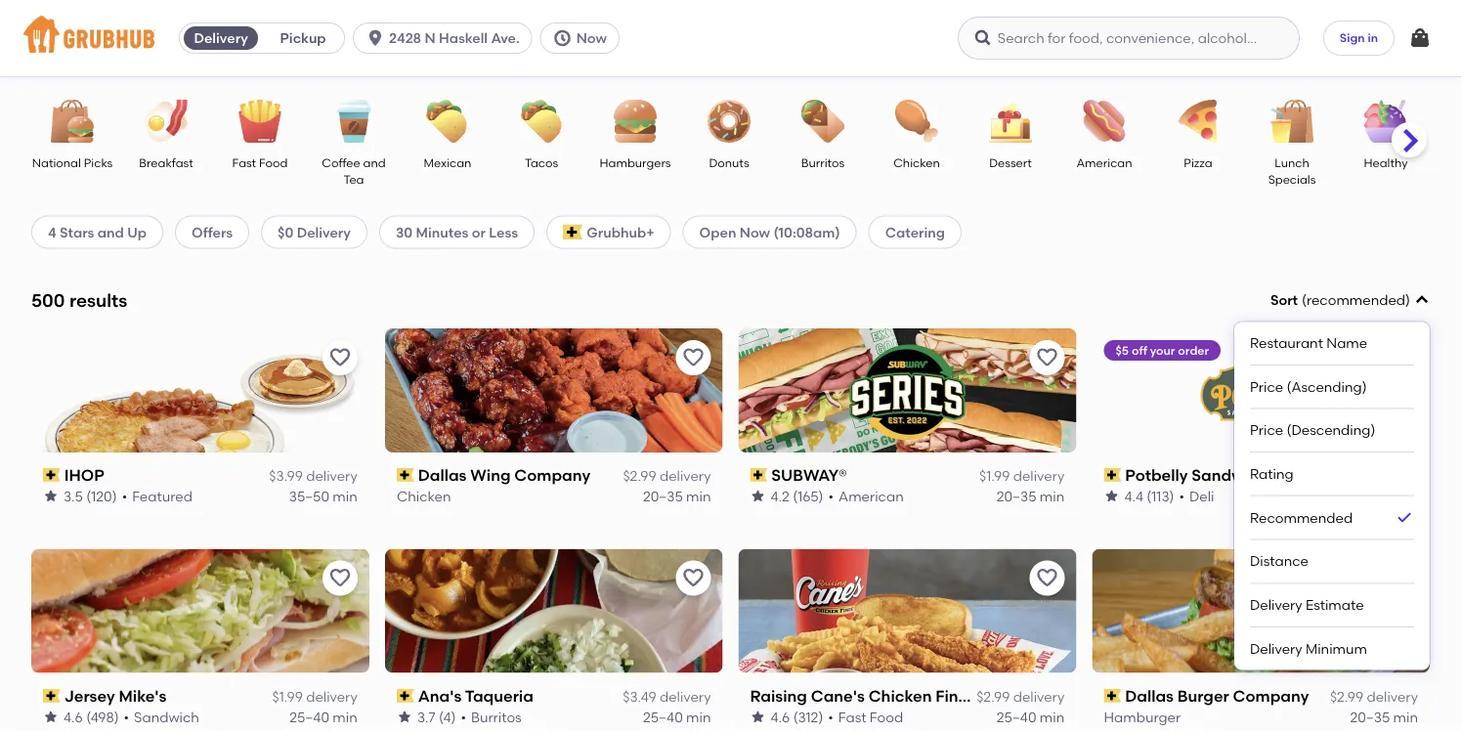 Task type: describe. For each thing, give the bounding box(es) containing it.
save this restaurant image for dallas wing company
[[682, 346, 705, 369]]

$3.49
[[623, 689, 657, 705]]

dallas burger company
[[1125, 686, 1309, 705]]

min for ana's taqueria
[[686, 708, 711, 725]]

or
[[472, 224, 486, 240]]

4.2
[[771, 488, 790, 504]]

• deli
[[1179, 488, 1214, 504]]

35–50 min
[[289, 488, 358, 504]]

tea
[[344, 172, 364, 187]]

dallas for dallas wing company
[[418, 466, 466, 485]]

(165)
[[793, 488, 824, 504]]

dessert image
[[977, 100, 1045, 143]]

delivery for delivery
[[194, 30, 248, 46]]

works
[[1272, 466, 1319, 485]]

star icon image left 4.4
[[1104, 488, 1120, 504]]

30
[[396, 224, 413, 240]]

potbelly
[[1125, 466, 1188, 485]]

mexican image
[[413, 100, 482, 143]]

jersey mike's
[[64, 686, 167, 705]]

delivery for ihop
[[306, 468, 358, 484]]

$3.99
[[269, 468, 303, 484]]

save this restaurant image for ihop
[[328, 346, 352, 369]]

subscription pass image for ihop
[[43, 468, 60, 482]]

subscription pass image for dallas burger company
[[1104, 689, 1121, 703]]

national picks image
[[38, 100, 107, 143]]

$2.99 for dallas wing company
[[623, 468, 657, 484]]

$2.99 delivery for dallas burger company
[[1330, 689, 1418, 705]]

delivery estimate
[[1250, 597, 1364, 613]]

pizza image
[[1164, 100, 1233, 143]]

1 vertical spatial and
[[98, 224, 124, 240]]

3 25–40 from the left
[[997, 708, 1037, 725]]

subscription pass image for dallas wing company
[[397, 468, 414, 482]]

delivery for subway®
[[1013, 468, 1065, 484]]

company for dallas wing company
[[514, 466, 590, 485]]

grubhub+
[[587, 224, 655, 240]]

fast food
[[232, 155, 288, 170]]

$1.99 delivery for subway®
[[979, 468, 1065, 484]]

(
[[1302, 292, 1307, 308]]

sandwich for •
[[134, 708, 199, 725]]

raising cane's chicken fingers logo image
[[739, 549, 1077, 673]]

(descending)
[[1287, 422, 1376, 438]]

name
[[1327, 335, 1368, 351]]

recommended
[[1250, 509, 1353, 526]]

raising cane's chicken fingers
[[750, 686, 992, 705]]

recommended option
[[1250, 496, 1414, 540]]

breakfast
[[139, 155, 193, 170]]

n
[[425, 30, 436, 46]]

haskell
[[439, 30, 488, 46]]

min for dallas wing company
[[686, 488, 711, 504]]

none field containing sort
[[1235, 290, 1430, 670]]

sort ( recommended )
[[1271, 292, 1411, 308]]

save this restaurant button for subway®
[[1030, 340, 1065, 375]]

min for jersey mike's
[[333, 708, 358, 725]]

featured
[[132, 488, 192, 504]]

star icon image down raising
[[750, 709, 766, 725]]

delivery for jersey mike's
[[306, 689, 358, 705]]

• featured
[[122, 488, 192, 504]]

4.6 (312)
[[771, 708, 823, 725]]

$0
[[278, 224, 294, 240]]

results
[[69, 289, 127, 311]]

coffee
[[322, 155, 360, 170]]

breakfast image
[[132, 100, 200, 143]]

4.6 for 4.6 (312)
[[771, 708, 790, 725]]

company for dallas burger company
[[1233, 686, 1309, 705]]

potbelly sandwich works logo image
[[1199, 328, 1323, 452]]

(498)
[[86, 708, 119, 725]]

(113)
[[1147, 488, 1174, 504]]

and inside coffee and tea
[[363, 155, 386, 170]]

• for ihop
[[122, 488, 127, 504]]

taqueria
[[465, 686, 533, 705]]

35–50
[[289, 488, 329, 504]]

(ascending)
[[1287, 378, 1367, 395]]

grubhub plus flag logo image
[[563, 224, 583, 240]]

star icon image for subway®
[[750, 488, 766, 504]]

2428 n haskell ave.
[[389, 30, 520, 46]]

3.7
[[417, 708, 435, 725]]

up
[[127, 224, 147, 240]]

20–35 for dallas wing company
[[643, 488, 683, 504]]

dallas for dallas burger company
[[1125, 686, 1174, 705]]

pickup button
[[262, 22, 344, 54]]

2428 n haskell ave. button
[[353, 22, 540, 54]]

ihop logo image
[[31, 328, 369, 452]]

donuts image
[[695, 100, 763, 143]]

price (ascending)
[[1250, 378, 1367, 395]]

check icon image
[[1395, 508, 1414, 528]]

0 horizontal spatial fast
[[232, 155, 256, 170]]

potbelly sandwich works
[[1125, 466, 1319, 485]]

20–35 min for dallas wing company
[[643, 488, 711, 504]]

• sandwich
[[124, 708, 199, 725]]

• burritos
[[461, 708, 521, 725]]

30 minutes or less
[[396, 224, 518, 240]]

national
[[32, 155, 81, 170]]

estimate
[[1306, 597, 1364, 613]]

delivery for dallas burger company
[[1367, 689, 1418, 705]]

4.4
[[1124, 488, 1143, 504]]

delivery for delivery estimate
[[1250, 597, 1303, 613]]

jersey
[[64, 686, 115, 705]]

healthy
[[1364, 155, 1408, 170]]

subscription pass image for potbelly sandwich works
[[1104, 468, 1121, 482]]

4.2 (165)
[[771, 488, 824, 504]]

mike's
[[119, 686, 167, 705]]

sign
[[1340, 31, 1365, 45]]

0 vertical spatial chicken
[[894, 155, 940, 170]]

4.6 for 4.6 (498)
[[64, 708, 83, 725]]

donuts
[[709, 155, 749, 170]]

save this restaurant image for ana's taqueria
[[682, 567, 705, 590]]

$2.99 delivery for dallas wing company
[[623, 468, 711, 484]]

fingers
[[936, 686, 992, 705]]

3.5 (120)
[[64, 488, 117, 504]]

(4)
[[439, 708, 456, 725]]

$5 off your order
[[1116, 343, 1209, 357]]

main navigation navigation
[[0, 0, 1461, 76]]

recommended
[[1307, 292, 1406, 308]]

save this restaurant button for dallas burger company
[[1383, 561, 1418, 596]]

ihop
[[64, 466, 104, 485]]

star icon image for ana's taqueria
[[397, 709, 412, 725]]

• for jersey mike's
[[124, 708, 129, 725]]

1 horizontal spatial svg image
[[973, 28, 993, 48]]

coffee and tea image
[[320, 100, 388, 143]]

1 vertical spatial chicken
[[397, 488, 451, 504]]

open now (10:08am)
[[700, 224, 840, 240]]

dallas wing company  logo image
[[385, 328, 723, 452]]

$1.99 delivery for jersey mike's
[[272, 689, 358, 705]]

national picks
[[32, 155, 113, 170]]

2 horizontal spatial svg image
[[1409, 26, 1432, 50]]

in
[[1368, 31, 1378, 45]]

off
[[1132, 343, 1147, 357]]

2 vertical spatial chicken
[[869, 686, 932, 705]]

ana's
[[418, 686, 461, 705]]

4
[[48, 224, 56, 240]]

20–35 min for dallas burger company
[[1350, 708, 1418, 725]]

star icon image for jersey mike's
[[43, 709, 59, 725]]

25–40 min for ana's taqueria
[[643, 708, 711, 725]]

$1.99 for jersey mike's
[[272, 689, 303, 705]]

distance
[[1250, 553, 1309, 570]]

)
[[1406, 292, 1411, 308]]

dallas burger company  logo image
[[1092, 549, 1430, 673]]

fast food image
[[226, 100, 294, 143]]

save this restaurant image for dallas burger company
[[1389, 567, 1413, 590]]

potbelly sandwich works link
[[1104, 464, 1418, 486]]

subway®
[[771, 466, 847, 485]]

1 horizontal spatial burritos
[[801, 155, 845, 170]]

sign in button
[[1323, 21, 1395, 56]]



Task type: vqa. For each thing, say whether or not it's contained in the screenshot.
Catering
yes



Task type: locate. For each thing, give the bounding box(es) containing it.
and left up
[[98, 224, 124, 240]]

0 vertical spatial svg image
[[553, 28, 573, 48]]

0 horizontal spatial now
[[576, 30, 607, 46]]

fast down "fast food" image
[[232, 155, 256, 170]]

1 vertical spatial dallas
[[1125, 686, 1174, 705]]

• right (120)
[[122, 488, 127, 504]]

star icon image left 3.5
[[43, 488, 59, 504]]

0 vertical spatial sandwich
[[1192, 466, 1268, 485]]

chicken down chicken image
[[894, 155, 940, 170]]

1 horizontal spatial now
[[740, 224, 770, 240]]

delivery down "delivery estimate"
[[1250, 640, 1303, 657]]

• american
[[828, 488, 904, 504]]

delivery for delivery minimum
[[1250, 640, 1303, 657]]

now button
[[540, 22, 628, 54]]

1 vertical spatial food
[[870, 708, 903, 725]]

2 25–40 from the left
[[643, 708, 683, 725]]

1 vertical spatial svg image
[[1414, 292, 1430, 308]]

0 horizontal spatial $2.99
[[623, 468, 657, 484]]

$3.99 delivery
[[269, 468, 358, 484]]

1 25–40 min from the left
[[290, 708, 358, 725]]

burritos down burritos 'image' in the top of the page
[[801, 155, 845, 170]]

0 horizontal spatial $1.99 delivery
[[272, 689, 358, 705]]

now
[[576, 30, 607, 46], [740, 224, 770, 240]]

None field
[[1235, 290, 1430, 670]]

company down delivery minimum
[[1233, 686, 1309, 705]]

min for ihop
[[333, 488, 358, 504]]

1 vertical spatial price
[[1250, 422, 1284, 438]]

$3.49 delivery
[[623, 689, 711, 705]]

$5
[[1116, 343, 1129, 357]]

burritos image
[[789, 100, 857, 143]]

$1.99 for subway®
[[979, 468, 1010, 484]]

food
[[259, 155, 288, 170], [870, 708, 903, 725]]

(10:08am)
[[774, 224, 840, 240]]

25–40 min for jersey mike's
[[290, 708, 358, 725]]

minimum
[[1306, 640, 1367, 657]]

american down american image
[[1077, 155, 1133, 170]]

1 vertical spatial sandwich
[[134, 708, 199, 725]]

4.6 down jersey at bottom
[[64, 708, 83, 725]]

svg image
[[1409, 26, 1432, 50], [366, 28, 385, 48], [973, 28, 993, 48]]

deli
[[1189, 488, 1214, 504]]

svg image
[[553, 28, 573, 48], [1414, 292, 1430, 308]]

stars
[[60, 224, 94, 240]]

tacos image
[[507, 100, 576, 143]]

1 horizontal spatial 25–40
[[643, 708, 683, 725]]

delivery for ana's taqueria
[[660, 689, 711, 705]]

0 horizontal spatial 4.6
[[64, 708, 83, 725]]

0 horizontal spatial dallas
[[418, 466, 466, 485]]

20–35 min for subway®
[[997, 488, 1065, 504]]

delivery left the 'pickup'
[[194, 30, 248, 46]]

subscription pass image left wing
[[397, 468, 414, 482]]

hamburger
[[1104, 708, 1181, 725]]

catering
[[885, 224, 945, 240]]

list box inside field
[[1250, 322, 1414, 670]]

and
[[363, 155, 386, 170], [98, 224, 124, 240]]

2 horizontal spatial $2.99 delivery
[[1330, 689, 1418, 705]]

2 25–40 min from the left
[[643, 708, 711, 725]]

wing
[[470, 466, 510, 485]]

25–40 for jersey mike's
[[290, 708, 329, 725]]

chicken image
[[883, 100, 951, 143]]

ana's taqueria logo image
[[385, 549, 723, 673]]

$2.99
[[623, 468, 657, 484], [977, 689, 1010, 705], [1330, 689, 1364, 705]]

price up 'rating' in the bottom of the page
[[1250, 422, 1284, 438]]

20–35 for subway®
[[997, 488, 1037, 504]]

0 vertical spatial $1.99 delivery
[[979, 468, 1065, 484]]

1 vertical spatial $1.99 delivery
[[272, 689, 358, 705]]

sandwich up deli
[[1192, 466, 1268, 485]]

save this restaurant image for subway®
[[1035, 346, 1059, 369]]

svg image right )
[[1414, 292, 1430, 308]]

4.6
[[64, 708, 83, 725], [771, 708, 790, 725]]

$1.99
[[979, 468, 1010, 484], [272, 689, 303, 705]]

svg image inside 2428 n haskell ave. button
[[366, 28, 385, 48]]

svg image inside now button
[[553, 28, 573, 48]]

0 horizontal spatial american
[[839, 488, 904, 504]]

price (descending)
[[1250, 422, 1376, 438]]

1 25–40 from the left
[[290, 708, 329, 725]]

delivery right "$0"
[[297, 224, 351, 240]]

0 vertical spatial company
[[514, 466, 590, 485]]

save this restaurant button for dallas wing company
[[676, 340, 711, 375]]

food down raising cane's chicken fingers
[[870, 708, 903, 725]]

sandwich down mike's
[[134, 708, 199, 725]]

25–40
[[290, 708, 329, 725], [643, 708, 683, 725], [997, 708, 1037, 725]]

1 vertical spatial $1.99
[[272, 689, 303, 705]]

fast
[[232, 155, 256, 170], [839, 708, 867, 725]]

min for dallas burger company
[[1394, 708, 1418, 725]]

25–40 for ana's taqueria
[[643, 708, 683, 725]]

20–35
[[643, 488, 683, 504], [997, 488, 1037, 504], [1350, 488, 1390, 504], [1350, 708, 1390, 725]]

dallas wing company
[[418, 466, 590, 485]]

save this restaurant button for ihop
[[322, 340, 358, 375]]

500
[[31, 289, 65, 311]]

2 horizontal spatial $2.99
[[1330, 689, 1364, 705]]

1 vertical spatial now
[[740, 224, 770, 240]]

price down restaurant
[[1250, 378, 1284, 395]]

delivery inside button
[[194, 30, 248, 46]]

500 results
[[31, 289, 127, 311]]

company right wing
[[514, 466, 590, 485]]

20–35 for dallas burger company
[[1350, 708, 1390, 725]]

1 horizontal spatial 25–40 min
[[643, 708, 711, 725]]

0 vertical spatial dallas
[[418, 466, 466, 485]]

subscription pass image up hamburger
[[1104, 689, 1121, 703]]

dallas up hamburger
[[1125, 686, 1174, 705]]

restaurant
[[1250, 335, 1324, 351]]

save this restaurant image for jersey mike's
[[328, 567, 352, 590]]

0 horizontal spatial sandwich
[[134, 708, 199, 725]]

2 horizontal spatial 25–40 min
[[997, 708, 1065, 725]]

star icon image left the 4.2 at bottom right
[[750, 488, 766, 504]]

save this restaurant image
[[682, 346, 705, 369], [328, 567, 352, 590], [1035, 567, 1059, 590], [1389, 567, 1413, 590]]

burritos down the taqueria
[[471, 708, 521, 725]]

delivery button
[[180, 22, 262, 54]]

0 horizontal spatial food
[[259, 155, 288, 170]]

1 horizontal spatial sandwich
[[1192, 466, 1268, 485]]

coffee and tea
[[322, 155, 386, 187]]

4 stars and up
[[48, 224, 147, 240]]

2 horizontal spatial 25–40
[[997, 708, 1037, 725]]

dallas left wing
[[418, 466, 466, 485]]

0 horizontal spatial and
[[98, 224, 124, 240]]

2 price from the top
[[1250, 422, 1284, 438]]

subscription pass image left subway®
[[750, 468, 768, 482]]

save this restaurant button for jersey mike's
[[322, 561, 358, 596]]

pickup
[[280, 30, 326, 46]]

pizza
[[1184, 155, 1213, 170]]

company
[[514, 466, 590, 485], [1233, 686, 1309, 705]]

star icon image left 4.6 (498)
[[43, 709, 59, 725]]

price for price (descending)
[[1250, 422, 1284, 438]]

1 horizontal spatial $2.99
[[977, 689, 1010, 705]]

subscription pass image left 'potbelly'
[[1104, 468, 1121, 482]]

0 vertical spatial and
[[363, 155, 386, 170]]

1 horizontal spatial company
[[1233, 686, 1309, 705]]

1 vertical spatial fast
[[839, 708, 867, 725]]

delivery
[[306, 468, 358, 484], [660, 468, 711, 484], [1013, 468, 1065, 484], [306, 689, 358, 705], [660, 689, 711, 705], [1013, 689, 1065, 705], [1367, 689, 1418, 705]]

4.6 (498)
[[64, 708, 119, 725]]

healthy image
[[1352, 100, 1420, 143]]

1 horizontal spatial $2.99 delivery
[[977, 689, 1065, 705]]

subscription pass image left jersey at bottom
[[43, 689, 60, 703]]

lunch specials
[[1268, 155, 1316, 187]]

1 horizontal spatial and
[[363, 155, 386, 170]]

0 vertical spatial food
[[259, 155, 288, 170]]

• for ana's taqueria
[[461, 708, 466, 725]]

hamburgers image
[[601, 100, 670, 143]]

dessert
[[989, 155, 1032, 170]]

(312)
[[793, 708, 823, 725]]

svg image inside field
[[1414, 292, 1430, 308]]

$0 delivery
[[278, 224, 351, 240]]

$2.99 delivery
[[623, 468, 711, 484], [977, 689, 1065, 705], [1330, 689, 1418, 705]]

1 horizontal spatial 4.6
[[771, 708, 790, 725]]

0 horizontal spatial burritos
[[471, 708, 521, 725]]

0 horizontal spatial $2.99 delivery
[[623, 468, 711, 484]]

0 horizontal spatial 25–40 min
[[290, 708, 358, 725]]

1 horizontal spatial $1.99 delivery
[[979, 468, 1065, 484]]

picks
[[84, 155, 113, 170]]

sandwich inside potbelly sandwich works link
[[1192, 466, 1268, 485]]

subscription pass image left ihop
[[43, 468, 60, 482]]

• right (4) at bottom left
[[461, 708, 466, 725]]

star icon image down subscription pass image
[[397, 709, 412, 725]]

1 horizontal spatial fast
[[839, 708, 867, 725]]

0 horizontal spatial svg image
[[553, 28, 573, 48]]

svg image up dessert image
[[973, 28, 993, 48]]

now inside button
[[576, 30, 607, 46]]

delivery for dallas wing company
[[660, 468, 711, 484]]

save this restaurant image
[[328, 346, 352, 369], [1035, 346, 1059, 369], [1389, 346, 1413, 369], [682, 567, 705, 590]]

lunch
[[1275, 155, 1310, 170]]

chicken down dallas wing company
[[397, 488, 451, 504]]

dallas
[[418, 466, 466, 485], [1125, 686, 1174, 705]]

0 vertical spatial price
[[1250, 378, 1284, 395]]

star icon image for ihop
[[43, 488, 59, 504]]

jersey mike's logo image
[[31, 549, 369, 673]]

• down jersey mike's
[[124, 708, 129, 725]]

• fast food
[[828, 708, 903, 725]]

0 horizontal spatial svg image
[[366, 28, 385, 48]]

2 4.6 from the left
[[771, 708, 790, 725]]

subscription pass image
[[43, 468, 60, 482], [397, 468, 414, 482], [750, 468, 768, 482], [1104, 468, 1121, 482], [43, 689, 60, 703], [1104, 689, 1121, 703]]

now right ave.
[[576, 30, 607, 46]]

price for price (ascending)
[[1250, 378, 1284, 395]]

subscription pass image
[[397, 689, 414, 703]]

burritos
[[801, 155, 845, 170], [471, 708, 521, 725]]

4.4 (113)
[[1124, 488, 1174, 504]]

1 horizontal spatial food
[[870, 708, 903, 725]]

sandwich for potbelly
[[1192, 466, 1268, 485]]

$1.99 delivery
[[979, 468, 1065, 484], [272, 689, 358, 705]]

and up tea
[[363, 155, 386, 170]]

delivery down distance
[[1250, 597, 1303, 613]]

chicken up • fast food
[[869, 686, 932, 705]]

ana's taqueria
[[418, 686, 533, 705]]

svg image left 2428
[[366, 28, 385, 48]]

• down the cane's
[[828, 708, 834, 725]]

subscription pass image for subway®
[[750, 468, 768, 482]]

4.6 down raising
[[771, 708, 790, 725]]

specials
[[1268, 172, 1316, 187]]

25–40 min
[[290, 708, 358, 725], [643, 708, 711, 725], [997, 708, 1065, 725]]

svg image right ave.
[[553, 28, 573, 48]]

offers
[[192, 224, 233, 240]]

1 horizontal spatial dallas
[[1125, 686, 1174, 705]]

1 horizontal spatial american
[[1077, 155, 1133, 170]]

delivery
[[194, 30, 248, 46], [297, 224, 351, 240], [1250, 597, 1303, 613], [1250, 640, 1303, 657]]

• right (165)
[[828, 488, 834, 504]]

0 horizontal spatial $1.99
[[272, 689, 303, 705]]

min for subway®
[[1040, 488, 1065, 504]]

food down "fast food" image
[[259, 155, 288, 170]]

open
[[700, 224, 736, 240]]

save this restaurant button for ana's taqueria
[[676, 561, 711, 596]]

2428
[[389, 30, 421, 46]]

subscription pass image inside potbelly sandwich works link
[[1104, 468, 1121, 482]]

0 horizontal spatial company
[[514, 466, 590, 485]]

0 horizontal spatial 25–40
[[290, 708, 329, 725]]

subway® logo image
[[739, 328, 1077, 452]]

Search for food, convenience, alcohol... search field
[[958, 17, 1300, 60]]

sort
[[1271, 292, 1298, 308]]

0 vertical spatial burritos
[[801, 155, 845, 170]]

(120)
[[86, 488, 117, 504]]

now right open
[[740, 224, 770, 240]]

rating
[[1250, 465, 1294, 482]]

1 vertical spatial company
[[1233, 686, 1309, 705]]

0 vertical spatial $1.99
[[979, 468, 1010, 484]]

0 vertical spatial american
[[1077, 155, 1133, 170]]

list box
[[1250, 322, 1414, 670]]

1 horizontal spatial svg image
[[1414, 292, 1430, 308]]

less
[[489, 224, 518, 240]]

0 vertical spatial now
[[576, 30, 607, 46]]

star icon image
[[43, 488, 59, 504], [750, 488, 766, 504], [1104, 488, 1120, 504], [43, 709, 59, 725], [397, 709, 412, 725], [750, 709, 766, 725]]

fast down the cane's
[[839, 708, 867, 725]]

1 vertical spatial american
[[839, 488, 904, 504]]

american right (165)
[[839, 488, 904, 504]]

1 4.6 from the left
[[64, 708, 83, 725]]

save this restaurant button
[[322, 340, 358, 375], [676, 340, 711, 375], [1030, 340, 1065, 375], [1383, 340, 1418, 375], [322, 561, 358, 596], [676, 561, 711, 596], [1030, 561, 1065, 596], [1383, 561, 1418, 596]]

• for subway®
[[828, 488, 834, 504]]

• left deli
[[1179, 488, 1184, 504]]

your
[[1150, 343, 1175, 357]]

minutes
[[416, 224, 469, 240]]

$2.99 for dallas burger company
[[1330, 689, 1364, 705]]

3.7 (4)
[[417, 708, 456, 725]]

3 25–40 min from the left
[[997, 708, 1065, 725]]

american image
[[1070, 100, 1139, 143]]

min
[[333, 488, 358, 504], [686, 488, 711, 504], [1040, 488, 1065, 504], [1394, 488, 1418, 504], [333, 708, 358, 725], [686, 708, 711, 725], [1040, 708, 1065, 725], [1394, 708, 1418, 725]]

0 vertical spatial fast
[[232, 155, 256, 170]]

burger
[[1177, 686, 1229, 705]]

restaurant name
[[1250, 335, 1368, 351]]

1 vertical spatial burritos
[[471, 708, 521, 725]]

hamburgers
[[600, 155, 671, 170]]

price
[[1250, 378, 1284, 395], [1250, 422, 1284, 438]]

subscription pass image for jersey mike's
[[43, 689, 60, 703]]

svg image right the in
[[1409, 26, 1432, 50]]

list box containing restaurant name
[[1250, 322, 1414, 670]]

lunch specials image
[[1258, 100, 1327, 143]]

1 price from the top
[[1250, 378, 1284, 395]]

chicken
[[894, 155, 940, 170], [397, 488, 451, 504], [869, 686, 932, 705]]

1 horizontal spatial $1.99
[[979, 468, 1010, 484]]



